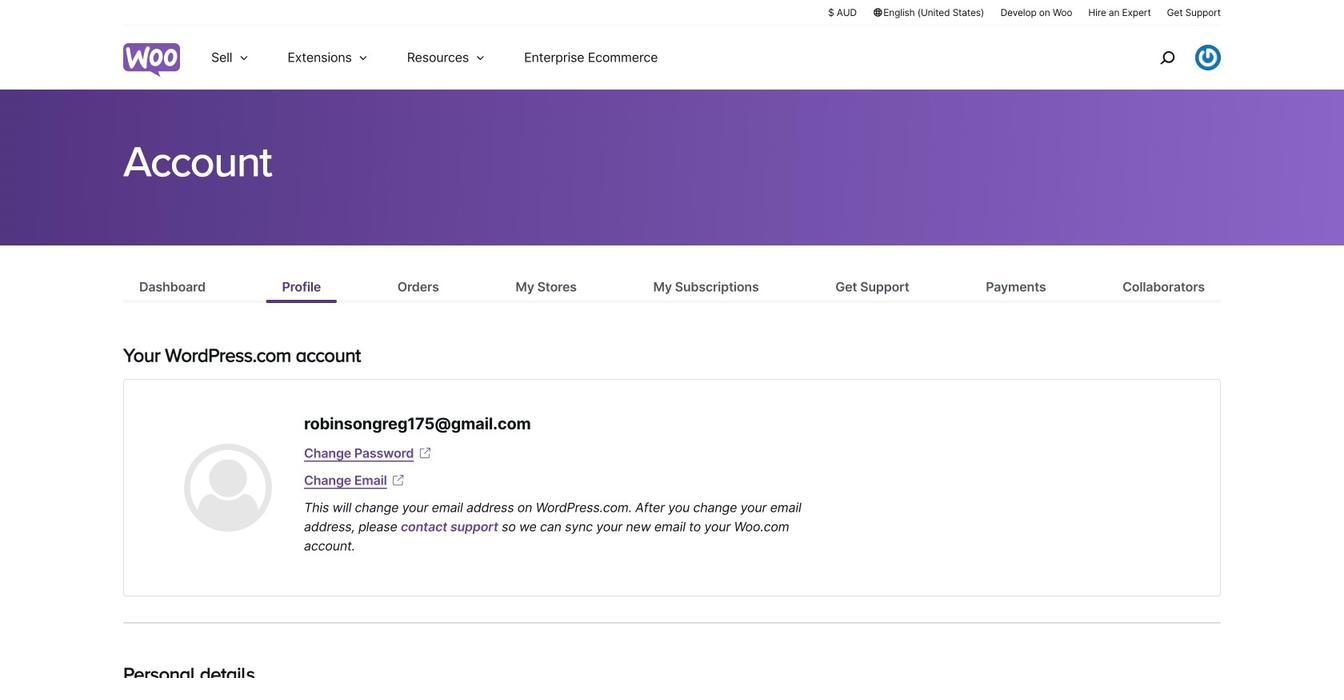 Task type: describe. For each thing, give the bounding box(es) containing it.
gravatar image image
[[184, 444, 272, 532]]

external link image
[[390, 473, 406, 489]]

external link image
[[417, 446, 433, 462]]

service navigation menu element
[[1126, 32, 1221, 84]]

search image
[[1155, 45, 1180, 70]]



Task type: locate. For each thing, give the bounding box(es) containing it.
open account menu image
[[1196, 45, 1221, 70]]



